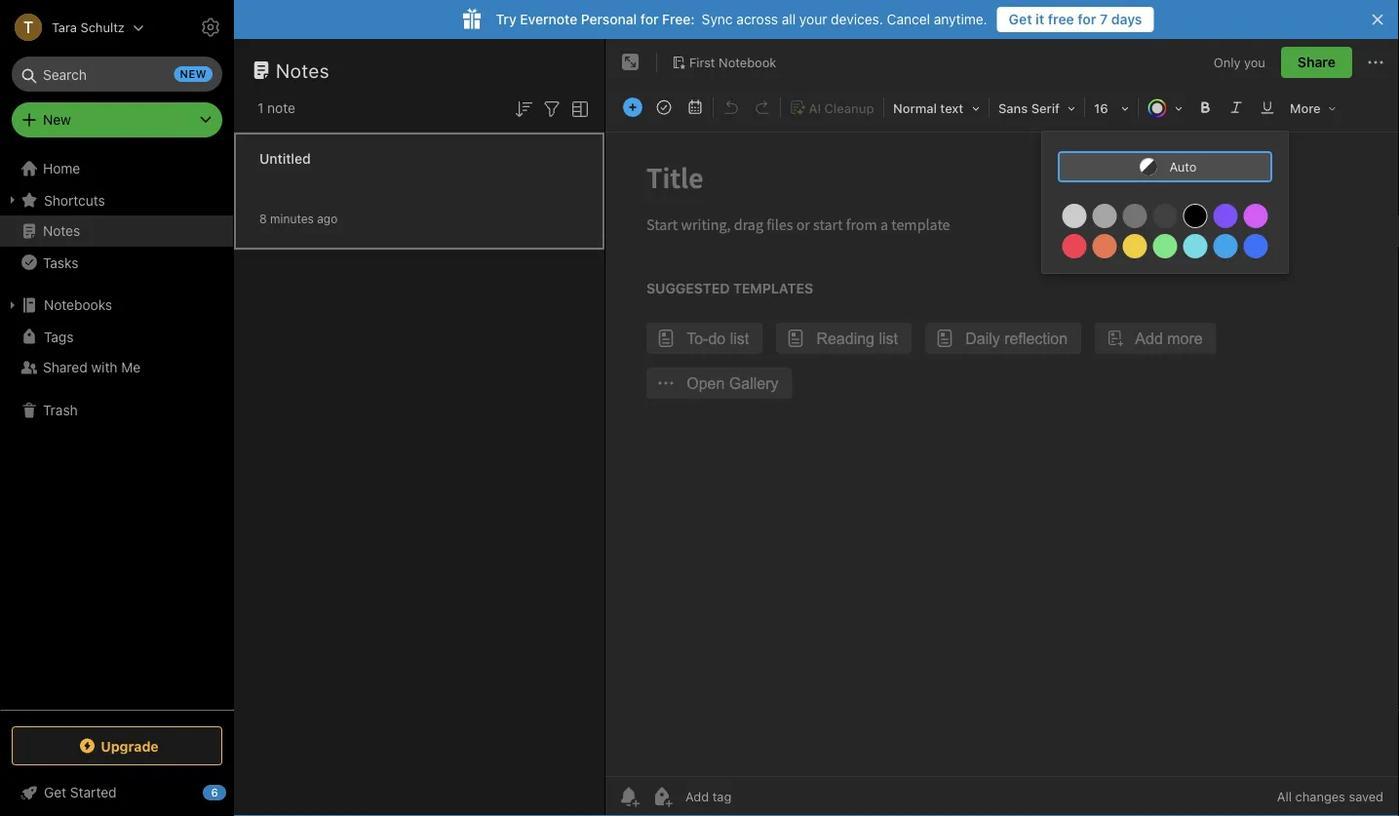 Task type: locate. For each thing, give the bounding box(es) containing it.
Add tag field
[[684, 788, 830, 805]]

8 minutes ago
[[259, 212, 338, 226]]

tara
[[52, 20, 77, 35]]

tags
[[44, 328, 74, 344]]

changes
[[1296, 789, 1346, 804]]

more actions image
[[1364, 51, 1388, 74]]

auto button
[[1058, 151, 1273, 182]]

add tag image
[[650, 785, 674, 808]]

for
[[641, 11, 659, 27], [1078, 11, 1096, 27]]

all
[[782, 11, 796, 27]]

6
[[211, 786, 218, 799]]

get inside help and learning task checklist field
[[44, 784, 66, 801]]

underline image
[[1254, 94, 1281, 121]]

task image
[[650, 94, 678, 121]]

1 note
[[257, 100, 295, 116]]

get it free for 7 days
[[1009, 11, 1142, 27]]

0 vertical spatial get
[[1009, 11, 1032, 27]]

notes
[[276, 59, 330, 81], [43, 223, 80, 239]]

1 for from the left
[[641, 11, 659, 27]]

notes up note
[[276, 59, 330, 81]]

View options field
[[564, 96, 592, 121]]

Note Editor text field
[[606, 133, 1399, 776]]

first
[[689, 55, 715, 69]]

Search text field
[[25, 57, 209, 92]]

get inside button
[[1009, 11, 1032, 27]]

get it free for 7 days button
[[997, 7, 1154, 32]]

shared with me
[[43, 359, 141, 375]]

tree
[[0, 153, 234, 709]]

Insert field
[[618, 94, 647, 121]]

More field
[[1283, 94, 1343, 122]]

italic image
[[1223, 94, 1250, 121]]

serif
[[1031, 101, 1060, 116]]

get left it
[[1009, 11, 1032, 27]]

8
[[259, 212, 267, 226]]

More actions field
[[1364, 47, 1388, 78]]

1 vertical spatial get
[[44, 784, 66, 801]]

shared
[[43, 359, 87, 375]]

1 vertical spatial notes
[[43, 223, 80, 239]]

new search field
[[25, 57, 213, 92]]

started
[[70, 784, 117, 801]]

for inside button
[[1078, 11, 1096, 27]]

home link
[[0, 153, 234, 184]]

get
[[1009, 11, 1032, 27], [44, 784, 66, 801]]

evernote
[[520, 11, 578, 27]]

get left started
[[44, 784, 66, 801]]

2 for from the left
[[1078, 11, 1096, 27]]

Account field
[[0, 8, 144, 47]]

normal
[[893, 101, 937, 116]]

add a reminder image
[[617, 785, 641, 808]]

get started
[[44, 784, 117, 801]]

1 horizontal spatial notes
[[276, 59, 330, 81]]

sans
[[999, 101, 1028, 116]]

it
[[1036, 11, 1045, 27]]

16
[[1094, 101, 1108, 116]]

Help and Learning task checklist field
[[0, 777, 234, 808]]

new
[[43, 112, 71, 128]]

tara schultz
[[52, 20, 125, 35]]

sync
[[702, 11, 733, 27]]

home
[[43, 160, 80, 176]]

for left 7
[[1078, 11, 1096, 27]]

Add filters field
[[540, 96, 564, 121]]

ago
[[317, 212, 338, 226]]

all
[[1277, 789, 1292, 804]]

0 horizontal spatial get
[[44, 784, 66, 801]]

new button
[[12, 102, 222, 137]]

all changes saved
[[1277, 789, 1384, 804]]

share
[[1298, 54, 1336, 70]]

0 horizontal spatial for
[[641, 11, 659, 27]]

1 horizontal spatial get
[[1009, 11, 1032, 27]]

shared with me link
[[0, 352, 233, 383]]

normal text
[[893, 101, 964, 116]]

personal
[[581, 11, 637, 27]]

notes up tasks
[[43, 223, 80, 239]]

note window element
[[606, 39, 1399, 816]]

untitled
[[259, 151, 311, 167]]

upgrade button
[[12, 726, 222, 765]]

cancel
[[887, 11, 930, 27]]

for left free:
[[641, 11, 659, 27]]

devices.
[[831, 11, 883, 27]]

anytime.
[[934, 11, 987, 27]]

1 horizontal spatial for
[[1078, 11, 1096, 27]]

Sort options field
[[512, 96, 535, 121]]

for for free:
[[641, 11, 659, 27]]

add filters image
[[540, 97, 564, 121]]

tasks
[[43, 254, 78, 270]]

your
[[799, 11, 827, 27]]



Task type: vqa. For each thing, say whether or not it's contained in the screenshot.
Normal text
yes



Task type: describe. For each thing, give the bounding box(es) containing it.
1
[[257, 100, 264, 116]]

days
[[1111, 11, 1142, 27]]

get for get it free for 7 days
[[1009, 11, 1032, 27]]

schultz
[[80, 20, 125, 35]]

notebook
[[719, 55, 776, 69]]

tasks button
[[0, 247, 233, 278]]

saved
[[1349, 789, 1384, 804]]

0 vertical spatial notes
[[276, 59, 330, 81]]

sans serif
[[999, 101, 1060, 116]]

new
[[180, 68, 207, 80]]

Heading level field
[[886, 94, 987, 122]]

me
[[121, 359, 141, 375]]

shortcuts
[[44, 192, 105, 208]]

free
[[1048, 11, 1074, 27]]

notes link
[[0, 215, 233, 247]]

bold image
[[1192, 94, 1219, 121]]

across
[[737, 11, 778, 27]]

0 horizontal spatial notes
[[43, 223, 80, 239]]

for for 7
[[1078, 11, 1096, 27]]

with
[[91, 359, 118, 375]]

more
[[1290, 101, 1321, 116]]

expand notebooks image
[[5, 297, 20, 313]]

trash
[[43, 402, 78, 418]]

shortcuts button
[[0, 184, 233, 215]]

note
[[267, 100, 295, 116]]

calendar event image
[[682, 94, 709, 121]]

only
[[1214, 55, 1241, 69]]

notebooks
[[44, 297, 112, 313]]

Font family field
[[992, 94, 1082, 122]]

click to collapse image
[[227, 780, 241, 803]]

free:
[[662, 11, 695, 27]]

you
[[1244, 55, 1266, 69]]

Font color field
[[1141, 94, 1190, 122]]

try evernote personal for free: sync across all your devices. cancel anytime.
[[496, 11, 987, 27]]

upgrade
[[101, 738, 159, 754]]

7
[[1100, 11, 1108, 27]]

notebooks link
[[0, 290, 233, 321]]

trash link
[[0, 395, 233, 426]]

get for get started
[[44, 784, 66, 801]]

text
[[940, 101, 964, 116]]

try
[[496, 11, 517, 27]]

tags button
[[0, 321, 233, 352]]

tree containing home
[[0, 153, 234, 709]]

Font size field
[[1087, 94, 1136, 122]]

only you
[[1214, 55, 1266, 69]]

minutes
[[270, 212, 314, 226]]

share button
[[1281, 47, 1352, 78]]

first notebook button
[[665, 49, 783, 76]]

expand note image
[[619, 51, 643, 74]]

auto
[[1170, 159, 1197, 174]]

first notebook
[[689, 55, 776, 69]]

settings image
[[199, 16, 222, 39]]



